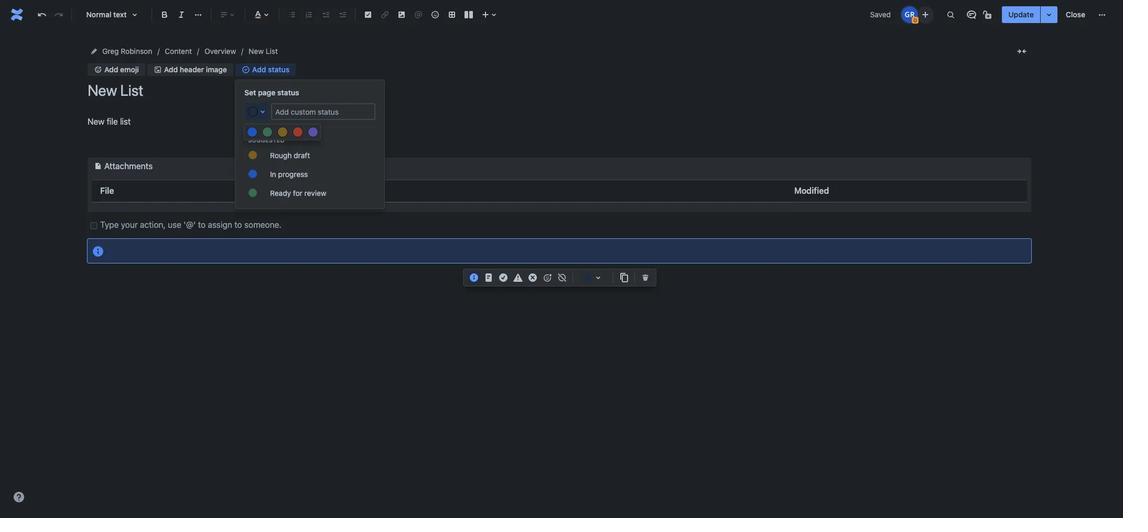 Task type: locate. For each thing, give the bounding box(es) containing it.
add for add status
[[252, 65, 266, 74]]

copy image
[[618, 272, 631, 284]]

for
[[293, 189, 303, 197]]

new for new file list
[[88, 117, 105, 126]]

page
[[258, 88, 276, 97]]

2 horizontal spatial add
[[252, 65, 266, 74]]

add status
[[252, 65, 290, 74]]

editor add emoji image
[[541, 272, 554, 284]]

1 add from the left
[[104, 65, 118, 74]]

new left the list
[[249, 47, 264, 56]]

ready for review button
[[236, 184, 384, 202]]

0 vertical spatial new
[[249, 47, 264, 56]]

1 vertical spatial suggested element
[[236, 146, 384, 202]]

status down the list
[[268, 65, 290, 74]]

0 horizontal spatial add
[[104, 65, 118, 74]]

1 vertical spatial new
[[88, 117, 105, 126]]

no restrictions image
[[983, 8, 995, 21]]

Add custom status field
[[272, 104, 375, 119]]

0 vertical spatial suggested element
[[248, 137, 384, 144]]

add right image icon
[[164, 65, 178, 74]]

more formatting image
[[192, 8, 205, 21]]

move this page image
[[90, 47, 98, 56]]

modified
[[795, 186, 829, 196]]

indent tab image
[[336, 8, 349, 21]]

status inside 'popup button'
[[268, 65, 290, 74]]

rough draft
[[270, 151, 310, 160]]

add inside popup button
[[104, 65, 118, 74]]

bold ⌘b image
[[158, 8, 171, 21]]

confluence image
[[8, 6, 25, 23], [8, 6, 25, 23]]

normal text
[[86, 10, 127, 19]]

1 horizontal spatial new
[[249, 47, 264, 56]]

3 add from the left
[[252, 65, 266, 74]]

add inside 'popup button'
[[252, 65, 266, 74]]

comment icon image
[[966, 8, 978, 21]]

more image
[[1096, 8, 1109, 21]]

greg robinson
[[102, 47, 152, 56]]

layouts image
[[463, 8, 475, 21]]

0 horizontal spatial new
[[88, 117, 105, 126]]

add down the new list link
[[252, 65, 266, 74]]

add
[[104, 65, 118, 74], [164, 65, 178, 74], [252, 65, 266, 74]]

2 add from the left
[[164, 65, 178, 74]]

close button
[[1060, 6, 1092, 23]]

add emoji
[[104, 65, 139, 74]]

suggested element
[[248, 137, 384, 144], [236, 146, 384, 202]]

status right page
[[277, 88, 299, 97]]

new inside main content area, start typing to enter text. text field
[[88, 117, 105, 126]]

list
[[266, 47, 278, 56]]

error image
[[527, 272, 539, 284]]

find and replace image
[[945, 8, 957, 21]]

new left file
[[88, 117, 105, 126]]

status
[[268, 65, 290, 74], [277, 88, 299, 97]]

overview
[[205, 47, 236, 56]]

add header image button
[[147, 64, 233, 76]]

Main content area, start typing to enter text. text field
[[88, 115, 1032, 263]]

table image
[[446, 8, 458, 21]]

link image
[[379, 8, 391, 21]]

ready
[[270, 189, 291, 197]]

suggested
[[248, 137, 285, 144]]

draft
[[294, 151, 310, 160]]

suggested element containing suggested
[[248, 137, 384, 144]]

remove image
[[639, 272, 652, 284]]

in
[[270, 170, 276, 179]]

invite to edit image
[[920, 8, 932, 21]]

0 vertical spatial status
[[268, 65, 290, 74]]

new file list
[[88, 117, 131, 126]]

greg robinson image
[[902, 6, 919, 23]]

add right the add emoji image
[[104, 65, 118, 74]]

add inside button
[[164, 65, 178, 74]]

set
[[244, 88, 256, 97]]

outdent ⇧tab image
[[319, 8, 332, 21]]

new
[[249, 47, 264, 56], [88, 117, 105, 126]]

1 horizontal spatial add
[[164, 65, 178, 74]]

new for new list
[[249, 47, 264, 56]]

add for add emoji
[[104, 65, 118, 74]]

image icon image
[[154, 66, 162, 74]]

emoji image
[[429, 8, 442, 21]]



Task type: describe. For each thing, give the bounding box(es) containing it.
progress
[[278, 170, 308, 179]]

text
[[113, 10, 127, 19]]

in progress
[[270, 170, 308, 179]]

greg robinson link
[[102, 45, 152, 58]]

1 vertical spatial status
[[277, 88, 299, 97]]

help image
[[13, 492, 25, 504]]

update button
[[1003, 6, 1041, 23]]

adjust update settings image
[[1043, 8, 1056, 21]]

overview link
[[205, 45, 236, 58]]

panel info image
[[92, 246, 104, 258]]

list
[[120, 117, 131, 126]]

image
[[206, 65, 227, 74]]

undo ⌘z image
[[36, 8, 48, 21]]

update
[[1009, 10, 1034, 19]]

add emoji image
[[94, 66, 102, 74]]

numbered list ⌘⇧7 image
[[303, 8, 315, 21]]

mention image
[[412, 8, 425, 21]]

new list link
[[249, 45, 278, 58]]

emoji
[[120, 65, 139, 74]]

attachments
[[104, 162, 153, 171]]

normal
[[86, 10, 111, 19]]

add status button
[[235, 64, 296, 76]]

note image
[[483, 272, 495, 284]]

add header image
[[164, 65, 227, 74]]

new list
[[249, 47, 278, 56]]

editor toolbar toolbar
[[464, 270, 656, 298]]

warning image
[[512, 272, 525, 284]]

add emoji button
[[88, 64, 145, 76]]

rough
[[270, 151, 292, 160]]

file
[[107, 117, 118, 126]]

bullet list ⌘⇧8 image
[[286, 8, 298, 21]]

header
[[180, 65, 204, 74]]

italic ⌘i image
[[175, 8, 188, 21]]

add for add header image
[[164, 65, 178, 74]]

background color image
[[592, 272, 605, 284]]

normal text button
[[76, 3, 147, 26]]

robinson
[[121, 47, 152, 56]]

attachments image
[[92, 160, 104, 173]]

redo ⌘⇧z image
[[52, 8, 65, 21]]

rough draft button
[[236, 146, 384, 165]]

greg
[[102, 47, 119, 56]]

info image
[[468, 272, 480, 284]]

content link
[[165, 45, 192, 58]]

close
[[1066, 10, 1086, 19]]

saved
[[871, 10, 891, 19]]

review
[[305, 189, 327, 197]]

in progress button
[[236, 165, 384, 184]]

suggested element containing rough draft
[[236, 146, 384, 202]]

Give this page a title text field
[[88, 82, 1032, 99]]

success image
[[497, 272, 510, 284]]

add image, video, or file image
[[396, 8, 408, 21]]

action item image
[[362, 8, 375, 21]]

set page status
[[244, 88, 299, 97]]

file
[[100, 186, 114, 196]]

ready for review
[[270, 189, 327, 197]]

make page fixed-width image
[[1016, 45, 1029, 58]]

content
[[165, 47, 192, 56]]

remove emoji image
[[556, 272, 569, 284]]



Task type: vqa. For each thing, say whether or not it's contained in the screenshot.
the 📏
no



